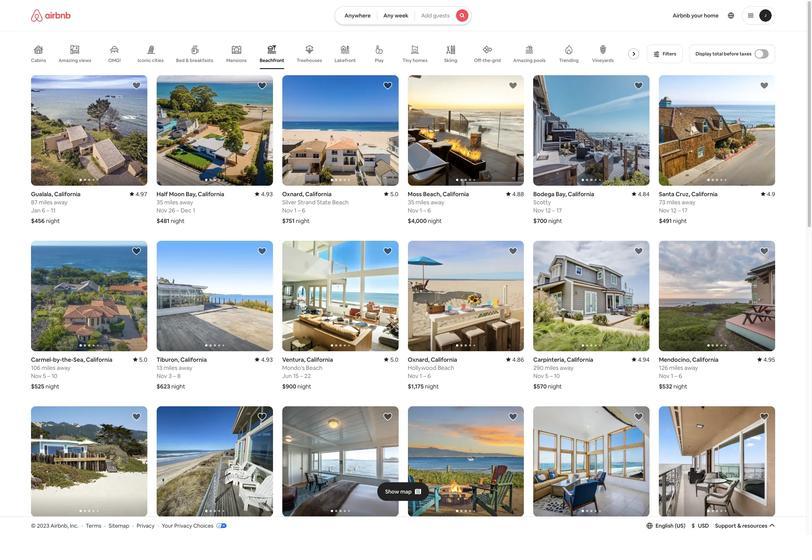 Task type: vqa. For each thing, say whether or not it's contained in the screenshot.


Task type: describe. For each thing, give the bounding box(es) containing it.
airbnb,
[[51, 522, 69, 529]]

any week button
[[377, 6, 415, 25]]

any
[[384, 12, 394, 19]]

2 privacy from the left
[[174, 522, 192, 529]]

dec
[[181, 207, 191, 214]]

add to wishlist: oxnard, california image for 5.0
[[383, 81, 392, 90]]

add to wishlist: oxnard, california image for 4.86
[[509, 247, 518, 256]]

your privacy choices link
[[162, 522, 227, 530]]

$481
[[157, 217, 170, 225]]

106
[[31, 364, 40, 372]]

add to wishlist: santa cruz, california image
[[760, 81, 769, 90]]

6 inside "oxnard, california silver strand state beach nov 1 – 6 $751 night"
[[302, 207, 305, 214]]

night inside gualala, california 87 miles away jan 6 – 11 $456 night
[[46, 217, 60, 225]]

12 inside bodega bay, california scotty nov 12 – 17 $700 night
[[545, 207, 551, 214]]

support & resources button
[[715, 522, 775, 529]]

profile element
[[481, 0, 775, 31]]

away inside santa cruz, california 73 miles away nov 12 – 17 $491 night
[[682, 199, 696, 206]]

$900
[[282, 383, 296, 390]]

support
[[715, 522, 736, 529]]

california inside half moon bay, california 35 miles away nov 26 – dec 1 $481 night
[[198, 190, 224, 198]]

sitemap link
[[109, 522, 129, 529]]

inc.
[[70, 522, 78, 529]]

night inside bodega bay, california scotty nov 12 – 17 $700 night
[[549, 217, 562, 225]]

miles inside tiburon, california 13 miles away nov 3 – 8 $623 night
[[164, 364, 177, 372]]

add
[[421, 12, 432, 19]]

4.94
[[638, 356, 650, 363]]

homes
[[413, 57, 428, 64]]

73
[[659, 199, 666, 206]]

4.93 out of 5 average rating image for tiburon, california 13 miles away nov 3 – 8 $623 night
[[255, 356, 273, 363]]

– inside moss beach, california 35 miles away nov 1 – 6 $4,000 night
[[423, 207, 426, 214]]

0 horizontal spatial 4.88
[[513, 190, 524, 198]]

2 · from the left
[[104, 522, 106, 529]]

night inside mendocino, california 126 miles away nov 1 – 6 $532 night
[[674, 383, 688, 390]]

show map button
[[378, 482, 429, 501]]

away inside half moon bay, california 35 miles away nov 26 – dec 1 $481 night
[[180, 199, 193, 206]]

tiburon,
[[157, 356, 179, 363]]

away inside carmel-by-the-sea, california 106 miles away nov 5 – 10 $525 night
[[57, 364, 70, 372]]

4.93 out of 5 average rating image for half moon bay, california 35 miles away nov 26 – dec 1 $481 night
[[255, 190, 273, 198]]

5.0 for ventura, california mondo's beach jun 15 – 22 $900 night
[[390, 356, 399, 363]]

night inside santa cruz, california 73 miles away nov 12 – 17 $491 night
[[673, 217, 687, 225]]

miles inside "carpinteria, california 290 miles away nov 5 – 10 $570 night"
[[545, 364, 559, 372]]

– inside "carpinteria, california 290 miles away nov 5 – 10 $570 night"
[[550, 372, 553, 380]]

beach, for moss
[[423, 190, 442, 198]]

pools
[[534, 57, 546, 64]]

ventura,
[[282, 356, 306, 363]]

choices
[[193, 522, 213, 529]]

4.96
[[136, 522, 147, 529]]

miles inside carmel-by-the-sea, california 106 miles away nov 5 – 10 $525 night
[[42, 364, 55, 372]]

oxnard, california hollywood beach nov 1 – 6 $1,175 night
[[408, 356, 457, 390]]

4.86 out of 5 average rating image
[[506, 356, 524, 363]]

nov inside half moon bay, california 35 miles away nov 26 – dec 1 $481 night
[[157, 207, 167, 214]]

4.84 out of 5 average rating image
[[632, 190, 650, 198]]

support & resources
[[715, 522, 768, 529]]

3 · from the left
[[132, 522, 134, 529]]

add to wishlist: ventura, california image
[[383, 247, 392, 256]]

$
[[692, 522, 695, 529]]

add to wishlist: carpinteria, california image
[[634, 247, 644, 256]]

1 inside half moon bay, california 35 miles away nov 26 – dec 1 $481 night
[[193, 207, 195, 214]]

35 inside half moon bay, california 35 miles away nov 26 – dec 1 $481 night
[[157, 199, 163, 206]]

add guests
[[421, 12, 450, 19]]

beach for ventura, california
[[306, 364, 323, 372]]

california inside ventura, california mondo's beach jun 15 – 22 $900 night
[[307, 356, 333, 363]]

add to wishlist: watsonville, california image
[[257, 412, 267, 422]]

add guests button
[[415, 6, 472, 25]]

0 vertical spatial the-
[[483, 57, 492, 64]]

iconic
[[138, 57, 151, 64]]

amazing for amazing pools
[[513, 57, 533, 64]]

35 inside moss beach, california 35 miles away nov 1 – 6 $4,000 night
[[408, 199, 414, 206]]

california inside moss beach, california 35 miles away nov 1 – 6 $4,000 night
[[443, 190, 469, 198]]

moss
[[408, 190, 422, 198]]

oxnard, california silver strand state beach nov 1 – 6 $751 night
[[282, 190, 349, 225]]

bay, for half moon bay, california
[[563, 522, 574, 529]]

1 inside "oxnard, california silver strand state beach nov 1 – 6 $751 night"
[[294, 207, 297, 214]]

watsonville,
[[157, 522, 190, 529]]

jun
[[282, 372, 292, 380]]

tiny
[[403, 57, 412, 64]]

6 inside mendocino, california 126 miles away nov 1 – 6 $532 night
[[679, 372, 682, 380]]

5 inside carmel-by-the-sea, california 106 miles away nov 5 – 10 $525 night
[[43, 372, 46, 380]]

night inside moss beach, california 35 miles away nov 1 – 6 $4,000 night
[[428, 217, 442, 225]]

night inside "carpinteria, california 290 miles away nov 5 – 10 $570 night"
[[548, 383, 562, 390]]

taxes
[[740, 51, 752, 57]]

privacy link
[[137, 522, 155, 529]]

add to wishlist: carmel-by-the-sea, california image
[[132, 247, 141, 256]]

6 inside gualala, california 87 miles away jan 6 – 11 $456 night
[[42, 207, 45, 214]]

& for support
[[738, 522, 741, 529]]

miles inside moss beach, california 35 miles away nov 1 – 6 $4,000 night
[[416, 199, 430, 206]]

oxnard, for hollywood
[[408, 356, 430, 363]]

126
[[659, 364, 668, 372]]

capitola, california
[[659, 522, 711, 529]]

8
[[177, 372, 181, 380]]

$570
[[534, 383, 547, 390]]

87
[[31, 199, 37, 206]]

1 vertical spatial 4.88
[[638, 522, 650, 529]]

filters button
[[647, 45, 683, 63]]

miles inside mendocino, california 126 miles away nov 1 – 6 $532 night
[[670, 364, 683, 372]]

– inside oxnard, california hollywood beach nov 1 – 6 $1,175 night
[[423, 372, 426, 380]]

4.9
[[767, 190, 775, 198]]

© 2023 airbnb, inc. ·
[[31, 522, 83, 529]]

skiing
[[444, 57, 457, 64]]

4.93 for half moon bay, california 35 miles away nov 26 – dec 1 $481 night
[[261, 190, 273, 198]]

resources
[[743, 522, 768, 529]]

$623
[[157, 383, 170, 390]]

terms
[[86, 522, 101, 529]]

cabins
[[31, 57, 46, 64]]

add to wishlist: tiburon, california image
[[257, 247, 267, 256]]

vineyards
[[592, 57, 614, 64]]

$751
[[282, 217, 295, 225]]

beach, for stinson
[[53, 522, 71, 529]]

miles inside half moon bay, california 35 miles away nov 26 – dec 1 $481 night
[[164, 199, 178, 206]]

4.9 out of 5 average rating image
[[761, 190, 775, 198]]

$525
[[31, 383, 44, 390]]

show
[[385, 488, 399, 495]]

5 inside "carpinteria, california 290 miles away nov 5 – 10 $570 night"
[[545, 372, 549, 380]]

your
[[692, 12, 703, 19]]

by-
[[53, 356, 62, 363]]

night inside carmel-by-the-sea, california 106 miles away nov 5 – 10 $525 night
[[46, 383, 59, 390]]

10 inside "carpinteria, california 290 miles away nov 5 – 10 $570 night"
[[554, 372, 560, 380]]

the- inside carmel-by-the-sea, california 106 miles away nov 5 – 10 $525 night
[[62, 356, 73, 363]]

oxnard, for silver
[[282, 190, 304, 198]]

1 · from the left
[[82, 522, 83, 529]]

omg!
[[108, 57, 121, 64]]

any week
[[384, 12, 409, 19]]

moss beach, california 35 miles away nov 1 – 6 $4,000 night
[[408, 190, 469, 225]]

carpinteria,
[[534, 356, 566, 363]]

nov inside carmel-by-the-sea, california 106 miles away nov 5 – 10 $525 night
[[31, 372, 42, 380]]

nov inside mendocino, california 126 miles away nov 1 – 6 $532 night
[[659, 372, 670, 380]]

cities
[[152, 57, 164, 64]]

bed & breakfasts
[[176, 57, 213, 64]]

add to wishlist: capitola, california image
[[760, 412, 769, 422]]

0 horizontal spatial add to wishlist: half moon bay, california image
[[257, 81, 267, 90]]

stinson beach, california
[[31, 522, 99, 529]]

nov inside santa cruz, california 73 miles away nov 12 – 17 $491 night
[[659, 207, 670, 214]]

4.86
[[513, 356, 524, 363]]

airbnb your home
[[673, 12, 719, 19]]

night inside tiburon, california 13 miles away nov 3 – 8 $623 night
[[171, 383, 185, 390]]

– inside tiburon, california 13 miles away nov 3 – 8 $623 night
[[173, 372, 176, 380]]

– inside "oxnard, california silver strand state beach nov 1 – 6 $751 night"
[[298, 207, 301, 214]]

show map
[[385, 488, 412, 495]]

half moon bay, california 35 miles away nov 26 – dec 1 $481 night
[[157, 190, 224, 225]]

nov inside "carpinteria, california 290 miles away nov 5 – 10 $570 night"
[[534, 372, 544, 380]]

away inside tiburon, california 13 miles away nov 3 – 8 $623 night
[[179, 364, 192, 372]]

filters
[[663, 51, 676, 57]]

290
[[534, 364, 544, 372]]

beach for oxnard, california
[[438, 364, 454, 372]]

nov inside oxnard, california hollywood beach nov 1 – 6 $1,175 night
[[408, 372, 419, 380]]

california inside tiburon, california 13 miles away nov 3 – 8 $623 night
[[180, 356, 207, 363]]

anywhere
[[345, 12, 371, 19]]



Task type: locate. For each thing, give the bounding box(es) containing it.
0 horizontal spatial beach,
[[53, 522, 71, 529]]

6 inside oxnard, california hollywood beach nov 1 – 6 $1,175 night
[[428, 372, 431, 380]]

miles inside santa cruz, california 73 miles away nov 12 – 17 $491 night
[[667, 199, 681, 206]]

1 horizontal spatial 5
[[545, 372, 549, 380]]

$491
[[659, 217, 672, 225]]

night right $525 on the bottom left of page
[[46, 383, 59, 390]]

5 up $525 on the bottom left of page
[[43, 372, 46, 380]]

home
[[704, 12, 719, 19]]

12 down scotty
[[545, 207, 551, 214]]

beach, right "moss"
[[423, 190, 442, 198]]

©
[[31, 522, 36, 529]]

4.94 out of 5 average rating image
[[632, 356, 650, 363]]

4.88 out of 5 average rating image left english
[[632, 522, 650, 529]]

0 vertical spatial 4.88
[[513, 190, 524, 198]]

away inside mendocino, california 126 miles away nov 1 – 6 $532 night
[[685, 364, 698, 372]]

– up $4,000
[[423, 207, 426, 214]]

1 right dec
[[193, 207, 195, 214]]

0 horizontal spatial amazing
[[58, 57, 78, 64]]

night right $4,000
[[428, 217, 442, 225]]

6
[[42, 207, 45, 214], [428, 207, 431, 214], [302, 207, 305, 214], [428, 372, 431, 380], [679, 372, 682, 380]]

nov up $1,175
[[408, 372, 419, 380]]

night right '$570'
[[548, 383, 562, 390]]

5.0 out of 5 average rating image for ventura, california mondo's beach jun 15 – 22 $900 night
[[384, 356, 399, 363]]

0 horizontal spatial &
[[186, 57, 189, 64]]

nov left 3
[[157, 372, 167, 380]]

1 down hollywood
[[420, 372, 422, 380]]

10 down 'carpinteria,' on the bottom right
[[554, 372, 560, 380]]

6 inside moss beach, california 35 miles away nov 1 – 6 $4,000 night
[[428, 207, 431, 214]]

tiny homes
[[403, 57, 428, 64]]

2 5 from the left
[[545, 372, 549, 380]]

nov down silver
[[282, 207, 293, 214]]

– right 15
[[300, 372, 303, 380]]

1 up $4,000
[[420, 207, 422, 214]]

california inside bodega bay, california scotty nov 12 – 17 $700 night
[[568, 190, 594, 198]]

1 horizontal spatial oxnard,
[[408, 356, 430, 363]]

beach up 22
[[306, 364, 323, 372]]

beach inside oxnard, california hollywood beach nov 1 – 6 $1,175 night
[[438, 364, 454, 372]]

off-the-grid
[[474, 57, 501, 64]]

· right the terms
[[104, 522, 106, 529]]

1 vertical spatial half
[[534, 522, 545, 529]]

1 horizontal spatial beach,
[[423, 190, 442, 198]]

– down mendocino,
[[675, 372, 678, 380]]

miles down 'carpinteria,' on the bottom right
[[545, 364, 559, 372]]

– down hollywood
[[423, 372, 426, 380]]

1 vertical spatial 4.93
[[261, 356, 273, 363]]

1 vertical spatial beach,
[[53, 522, 71, 529]]

night down 8
[[171, 383, 185, 390]]

– down the carmel-
[[47, 372, 50, 380]]

1 10 from the left
[[52, 372, 57, 380]]

santa
[[659, 190, 675, 198]]

$1,175
[[408, 383, 424, 390]]

nov
[[157, 207, 167, 214], [408, 207, 419, 214], [534, 207, 544, 214], [282, 207, 293, 214], [659, 207, 670, 214], [31, 372, 42, 380], [157, 372, 167, 380], [408, 372, 419, 380], [534, 372, 544, 380], [659, 372, 670, 380]]

4.93 for tiburon, california 13 miles away nov 3 – 8 $623 night
[[261, 356, 273, 363]]

oxnard, up hollywood
[[408, 356, 430, 363]]

bed
[[176, 57, 185, 64]]

12 inside santa cruz, california 73 miles away nov 12 – 17 $491 night
[[671, 207, 677, 214]]

add to wishlist: half moon bay, california image
[[257, 81, 267, 90], [509, 412, 518, 422]]

1 inside mendocino, california 126 miles away nov 1 – 6 $532 night
[[671, 372, 673, 380]]

– right 26
[[176, 207, 179, 214]]

0 vertical spatial add to wishlist: half moon bay, california image
[[257, 81, 267, 90]]

jan
[[31, 207, 41, 214]]

– down strand
[[298, 207, 301, 214]]

0 horizontal spatial half
[[157, 190, 168, 198]]

night right $1,175
[[425, 383, 439, 390]]

trending
[[559, 57, 579, 64]]

1 vertical spatial oxnard,
[[408, 356, 430, 363]]

1 horizontal spatial add to wishlist: half moon bay, california image
[[509, 412, 518, 422]]

1 down silver
[[294, 207, 297, 214]]

moon inside half moon bay, california 35 miles away nov 26 – dec 1 $481 night
[[169, 190, 185, 198]]

bay, for half moon bay, california 35 miles away nov 26 – dec 1 $481 night
[[186, 190, 197, 198]]

0 horizontal spatial 17
[[557, 207, 562, 214]]

2023
[[37, 522, 49, 529]]

0 horizontal spatial privacy
[[137, 522, 155, 529]]

bay, inside half moon bay, california 35 miles away nov 26 – dec 1 $481 night
[[186, 190, 197, 198]]

california inside carmel-by-the-sea, california 106 miles away nov 5 – 10 $525 night
[[86, 356, 112, 363]]

miles down "moss"
[[416, 199, 430, 206]]

0 horizontal spatial moon
[[169, 190, 185, 198]]

0 vertical spatial 4.93 out of 5 average rating image
[[255, 190, 273, 198]]

miles up 26
[[164, 199, 178, 206]]

night right $491
[[673, 217, 687, 225]]

night right $751
[[296, 217, 310, 225]]

nov down scotty
[[534, 207, 544, 214]]

nov down 73
[[659, 207, 670, 214]]

beachfront
[[260, 57, 284, 64]]

add to wishlist: moss beach, california image
[[509, 81, 518, 90]]

silver
[[282, 199, 297, 206]]

nov inside bodega bay, california scotty nov 12 – 17 $700 night
[[534, 207, 544, 214]]

0 horizontal spatial the-
[[62, 356, 73, 363]]

beach, right 2023
[[53, 522, 71, 529]]

nov inside "oxnard, california silver strand state beach nov 1 – 6 $751 night"
[[282, 207, 293, 214]]

away inside "carpinteria, california 290 miles away nov 5 – 10 $570 night"
[[560, 364, 574, 372]]

1 vertical spatial add to wishlist: oxnard, california image
[[509, 247, 518, 256]]

miles up 3
[[164, 364, 177, 372]]

bodega
[[534, 190, 555, 198]]

4.95 out of 5 average rating image
[[758, 356, 775, 363]]

night down 22
[[298, 383, 311, 390]]

night right "$700"
[[549, 217, 562, 225]]

night down 26
[[171, 217, 185, 225]]

15
[[293, 372, 299, 380]]

miles inside gualala, california 87 miles away jan 6 – 11 $456 night
[[39, 199, 53, 206]]

26
[[169, 207, 175, 214]]

5.0 for carmel-by-the-sea, california 106 miles away nov 5 – 10 $525 night
[[139, 356, 147, 363]]

& right bed
[[186, 57, 189, 64]]

4.84
[[638, 190, 650, 198]]

0 horizontal spatial oxnard,
[[282, 190, 304, 198]]

beach inside ventura, california mondo's beach jun 15 – 22 $900 night
[[306, 364, 323, 372]]

english (us)
[[656, 522, 686, 529]]

1 horizontal spatial add to wishlist: oxnard, california image
[[509, 247, 518, 256]]

amazing left views
[[58, 57, 78, 64]]

night inside ventura, california mondo's beach jun 15 – 22 $900 night
[[298, 383, 311, 390]]

usd
[[698, 522, 709, 529]]

california inside "carpinteria, california 290 miles away nov 5 – 10 $570 night"
[[567, 356, 593, 363]]

beach
[[332, 199, 349, 206], [438, 364, 454, 372], [306, 364, 323, 372]]

moon for half moon bay, california
[[546, 522, 561, 529]]

bodega bay, california scotty nov 12 – 17 $700 night
[[534, 190, 594, 225]]

1 up $532
[[671, 372, 673, 380]]

0 horizontal spatial 12
[[545, 207, 551, 214]]

play
[[375, 57, 384, 64]]

your
[[162, 522, 173, 529]]

2 10 from the left
[[554, 372, 560, 380]]

anywhere button
[[335, 6, 377, 25]]

week
[[395, 12, 409, 19]]

1 horizontal spatial the-
[[483, 57, 492, 64]]

beach right hollywood
[[438, 364, 454, 372]]

1 horizontal spatial half
[[534, 522, 545, 529]]

0 vertical spatial 4.93
[[261, 190, 273, 198]]

3
[[169, 372, 172, 380]]

1 horizontal spatial privacy
[[174, 522, 192, 529]]

1 horizontal spatial beach
[[332, 199, 349, 206]]

add to wishlist: stinson beach, california image
[[132, 412, 141, 422]]

2 vertical spatial 4.93 out of 5 average rating image
[[758, 522, 775, 529]]

scotty
[[534, 199, 551, 206]]

display total before taxes button
[[689, 45, 775, 63]]

views
[[79, 57, 91, 64]]

group containing amazing views
[[31, 39, 658, 69]]

amazing left pools
[[513, 57, 533, 64]]

35 down "moss"
[[408, 199, 414, 206]]

bay, inside bodega bay, california scotty nov 12 – 17 $700 night
[[556, 190, 567, 198]]

0 vertical spatial &
[[186, 57, 189, 64]]

none search field containing anywhere
[[335, 6, 472, 25]]

amazing for amazing views
[[58, 57, 78, 64]]

– down bodega
[[552, 207, 555, 214]]

miles down the carmel-
[[42, 364, 55, 372]]

1 17 from the left
[[557, 207, 562, 214]]

1 5 from the left
[[43, 372, 46, 380]]

1 horizontal spatial 4.88 out of 5 average rating image
[[632, 522, 650, 529]]

night inside half moon bay, california 35 miles away nov 26 – dec 1 $481 night
[[171, 217, 185, 225]]

1 35 from the left
[[157, 199, 163, 206]]

night down 11
[[46, 217, 60, 225]]

santa cruz, california 73 miles away nov 12 – 17 $491 night
[[659, 190, 718, 225]]

nov down 290
[[534, 372, 544, 380]]

english
[[656, 522, 674, 529]]

display
[[696, 51, 712, 57]]

add to wishlist: half moon bay, california image
[[634, 412, 644, 422]]

4.88 left english
[[638, 522, 650, 529]]

mondo's
[[282, 364, 305, 372]]

$456
[[31, 217, 45, 225]]

miles down santa
[[667, 199, 681, 206]]

privacy
[[137, 522, 155, 529], [174, 522, 192, 529]]

add to wishlist: bodega bay, california image
[[634, 81, 644, 90]]

miles down gualala,
[[39, 199, 53, 206]]

– inside mendocino, california 126 miles away nov 1 – 6 $532 night
[[675, 372, 678, 380]]

guests
[[433, 12, 450, 19]]

1 12 from the left
[[545, 207, 551, 214]]

2 horizontal spatial beach
[[438, 364, 454, 372]]

beach inside "oxnard, california silver strand state beach nov 1 – 6 $751 night"
[[332, 199, 349, 206]]

group
[[31, 39, 658, 69], [31, 75, 147, 186], [157, 75, 273, 186], [282, 75, 399, 186], [408, 75, 524, 186], [534, 75, 650, 186], [659, 75, 775, 186], [31, 241, 147, 351], [157, 241, 273, 351], [282, 241, 399, 351], [408, 241, 524, 351], [534, 241, 650, 351], [659, 241, 775, 351], [31, 406, 147, 517], [157, 406, 273, 517], [282, 406, 399, 517], [408, 406, 524, 517], [534, 406, 650, 517], [659, 406, 775, 517]]

1 horizontal spatial amazing
[[513, 57, 533, 64]]

5 up '$570'
[[545, 372, 549, 380]]

moon for half moon bay, california 35 miles away nov 26 – dec 1 $481 night
[[169, 190, 185, 198]]

english (us) button
[[647, 522, 686, 529]]

carmel-
[[31, 356, 53, 363]]

half inside half moon bay, california 35 miles away nov 26 – dec 1 $481 night
[[157, 190, 168, 198]]

1 vertical spatial 4.88 out of 5 average rating image
[[632, 522, 650, 529]]

– inside carmel-by-the-sea, california 106 miles away nov 5 – 10 $525 night
[[47, 372, 50, 380]]

& for bed
[[186, 57, 189, 64]]

5.0 out of 5 average rating image
[[384, 190, 399, 198], [133, 356, 147, 363], [384, 356, 399, 363]]

13
[[157, 364, 162, 372]]

half for half moon bay, california 35 miles away nov 26 – dec 1 $481 night
[[157, 190, 168, 198]]

4.88 out of 5 average rating image left bodega
[[506, 190, 524, 198]]

4.88 out of 5 average rating image
[[506, 190, 524, 198], [632, 522, 650, 529]]

– inside santa cruz, california 73 miles away nov 12 – 17 $491 night
[[678, 207, 681, 214]]

4.97 out of 5 average rating image
[[129, 190, 147, 198]]

treehouses
[[297, 57, 322, 64]]

oxnard,
[[282, 190, 304, 198], [408, 356, 430, 363]]

0 vertical spatial beach,
[[423, 190, 442, 198]]

miles down mendocino,
[[670, 364, 683, 372]]

$700
[[534, 217, 547, 225]]

$ usd
[[692, 522, 709, 529]]

night inside "oxnard, california silver strand state beach nov 1 – 6 $751 night"
[[296, 217, 310, 225]]

away
[[54, 199, 68, 206], [180, 199, 193, 206], [431, 199, 445, 206], [682, 199, 696, 206], [57, 364, 70, 372], [179, 364, 192, 372], [560, 364, 574, 372], [685, 364, 698, 372]]

privacy right 'your'
[[174, 522, 192, 529]]

– left 11
[[47, 207, 49, 214]]

· right inc.
[[82, 522, 83, 529]]

$4,000
[[408, 217, 427, 225]]

4.96 out of 5 average rating image
[[129, 522, 147, 529]]

1 inside moss beach, california 35 miles away nov 1 – 6 $4,000 night
[[420, 207, 422, 214]]

national parks
[[627, 57, 658, 64]]

sitemap
[[109, 522, 129, 529]]

– right 3
[[173, 372, 176, 380]]

0 horizontal spatial beach
[[306, 364, 323, 372]]

california inside mendocino, california 126 miles away nov 1 – 6 $532 night
[[692, 356, 719, 363]]

5.0
[[390, 190, 399, 198], [139, 356, 147, 363], [390, 356, 399, 363]]

nov down 106
[[31, 372, 42, 380]]

12 up $491
[[671, 207, 677, 214]]

total
[[713, 51, 723, 57]]

gualala,
[[31, 190, 53, 198]]

1 inside oxnard, california hollywood beach nov 1 – 6 $1,175 night
[[420, 372, 422, 380]]

miles
[[39, 199, 53, 206], [164, 199, 178, 206], [416, 199, 430, 206], [667, 199, 681, 206], [42, 364, 55, 372], [164, 364, 177, 372], [545, 364, 559, 372], [670, 364, 683, 372]]

0 horizontal spatial 10
[[52, 372, 57, 380]]

1 horizontal spatial 4.88
[[638, 522, 650, 529]]

35 up '$481'
[[157, 199, 163, 206]]

oxnard, up silver
[[282, 190, 304, 198]]

0 horizontal spatial 5
[[43, 372, 46, 380]]

sea,
[[73, 356, 85, 363]]

parks
[[646, 57, 658, 64]]

– inside gualala, california 87 miles away jan 6 – 11 $456 night
[[47, 207, 49, 214]]

1 vertical spatial 4.93 out of 5 average rating image
[[255, 356, 273, 363]]

1 horizontal spatial 35
[[408, 199, 414, 206]]

1 vertical spatial moon
[[546, 522, 561, 529]]

– inside bodega bay, california scotty nov 12 – 17 $700 night
[[552, 207, 555, 214]]

5.0 for oxnard, california silver strand state beach nov 1 – 6 $751 night
[[390, 190, 399, 198]]

· left 4.96
[[132, 522, 134, 529]]

off-
[[474, 57, 483, 64]]

mendocino, california 126 miles away nov 1 – 6 $532 night
[[659, 356, 719, 390]]

1 horizontal spatial &
[[738, 522, 741, 529]]

1 horizontal spatial 12
[[671, 207, 677, 214]]

· left 'your'
[[158, 522, 159, 529]]

– inside ventura, california mondo's beach jun 15 – 22 $900 night
[[300, 372, 303, 380]]

11
[[51, 207, 56, 214]]

0 horizontal spatial add to wishlist: oxnard, california image
[[383, 81, 392, 90]]

4.93 out of 5 average rating image
[[255, 190, 273, 198], [255, 356, 273, 363], [758, 522, 775, 529]]

breakfasts
[[190, 57, 213, 64]]

1 horizontal spatial moon
[[546, 522, 561, 529]]

17 inside santa cruz, california 73 miles away nov 12 – 17 $491 night
[[682, 207, 688, 214]]

hollywood
[[408, 364, 437, 372]]

0 vertical spatial 4.88 out of 5 average rating image
[[506, 190, 524, 198]]

1 horizontal spatial 17
[[682, 207, 688, 214]]

before
[[724, 51, 739, 57]]

0 vertical spatial half
[[157, 190, 168, 198]]

add to wishlist: oxnard, california image
[[383, 81, 392, 90], [509, 247, 518, 256]]

1 privacy from the left
[[137, 522, 155, 529]]

new place to stay image
[[255, 522, 273, 529]]

the- right the carmel-
[[62, 356, 73, 363]]

california inside gualala, california 87 miles away jan 6 – 11 $456 night
[[54, 190, 81, 198]]

– down cruz, on the right of page
[[678, 207, 681, 214]]

california inside oxnard, california hollywood beach nov 1 – 6 $1,175 night
[[431, 356, 457, 363]]

nov left 26
[[157, 207, 167, 214]]

oxnard, inside "oxnard, california silver strand state beach nov 1 – 6 $751 night"
[[282, 190, 304, 198]]

mansions
[[226, 57, 247, 64]]

& right "support" on the right of page
[[738, 522, 741, 529]]

10
[[52, 372, 57, 380], [554, 372, 560, 380]]

half for half moon bay, california
[[534, 522, 545, 529]]

4.93
[[261, 190, 273, 198], [261, 356, 273, 363], [764, 522, 775, 529]]

2 vertical spatial 4.93
[[764, 522, 775, 529]]

strand
[[298, 199, 316, 206]]

nov down 126
[[659, 372, 670, 380]]

5.0 out of 5 average rating image for oxnard, california silver strand state beach nov 1 – 6 $751 night
[[384, 190, 399, 198]]

None search field
[[335, 6, 472, 25]]

tiburon, california 13 miles away nov 3 – 8 $623 night
[[157, 356, 207, 390]]

– inside half moon bay, california 35 miles away nov 26 – dec 1 $481 night
[[176, 207, 179, 214]]

1 vertical spatial &
[[738, 522, 741, 529]]

map
[[400, 488, 412, 495]]

0 horizontal spatial 4.88 out of 5 average rating image
[[506, 190, 524, 198]]

17 inside bodega bay, california scotty nov 12 – 17 $700 night
[[557, 207, 562, 214]]

10 down "by-" on the left bottom of the page
[[52, 372, 57, 380]]

california inside santa cruz, california 73 miles away nov 12 – 17 $491 night
[[692, 190, 718, 198]]

add to wishlist: san rafael, california image
[[383, 412, 392, 422]]

lakefront
[[335, 57, 356, 64]]

night right $532
[[674, 383, 688, 390]]

your privacy choices
[[162, 522, 213, 529]]

0 vertical spatial add to wishlist: oxnard, california image
[[383, 81, 392, 90]]

nov inside moss beach, california 35 miles away nov 1 – 6 $4,000 night
[[408, 207, 419, 214]]

1 vertical spatial add to wishlist: half moon bay, california image
[[509, 412, 518, 422]]

10 inside carmel-by-the-sea, california 106 miles away nov 5 – 10 $525 night
[[52, 372, 57, 380]]

0 vertical spatial moon
[[169, 190, 185, 198]]

4.88 left bodega
[[513, 190, 524, 198]]

(us)
[[675, 522, 686, 529]]

away inside gualala, california 87 miles away jan 6 – 11 $456 night
[[54, 199, 68, 206]]

5.0 out of 5 average rating image for carmel-by-the-sea, california 106 miles away nov 5 – 10 $525 night
[[133, 356, 147, 363]]

nov up $4,000
[[408, 207, 419, 214]]

night inside oxnard, california hollywood beach nov 1 – 6 $1,175 night
[[425, 383, 439, 390]]

&
[[186, 57, 189, 64], [738, 522, 741, 529]]

the- right skiing
[[483, 57, 492, 64]]

national
[[627, 57, 645, 64]]

2 12 from the left
[[671, 207, 677, 214]]

add to wishlist: mendocino, california image
[[760, 247, 769, 256]]

privacy left 'your'
[[137, 522, 155, 529]]

add to wishlist: gualala, california image
[[132, 81, 141, 90]]

gualala, california 87 miles away jan 6 – 11 $456 night
[[31, 190, 81, 225]]

– down 'carpinteria,' on the bottom right
[[550, 372, 553, 380]]

2 17 from the left
[[682, 207, 688, 214]]

state
[[317, 199, 331, 206]]

4 · from the left
[[158, 522, 159, 529]]

away inside moss beach, california 35 miles away nov 1 – 6 $4,000 night
[[431, 199, 445, 206]]

0 vertical spatial oxnard,
[[282, 190, 304, 198]]

california inside "oxnard, california silver strand state beach nov 1 – 6 $751 night"
[[305, 190, 332, 198]]

0 horizontal spatial 35
[[157, 199, 163, 206]]

1 horizontal spatial 10
[[554, 372, 560, 380]]

beach, inside moss beach, california 35 miles away nov 1 – 6 $4,000 night
[[423, 190, 442, 198]]

beach right state
[[332, 199, 349, 206]]

nov inside tiburon, california 13 miles away nov 3 – 8 $623 night
[[157, 372, 167, 380]]

ventura, california mondo's beach jun 15 – 22 $900 night
[[282, 356, 333, 390]]

12
[[545, 207, 551, 214], [671, 207, 677, 214]]

1 vertical spatial the-
[[62, 356, 73, 363]]

oxnard, inside oxnard, california hollywood beach nov 1 – 6 $1,175 night
[[408, 356, 430, 363]]

2 35 from the left
[[408, 199, 414, 206]]



